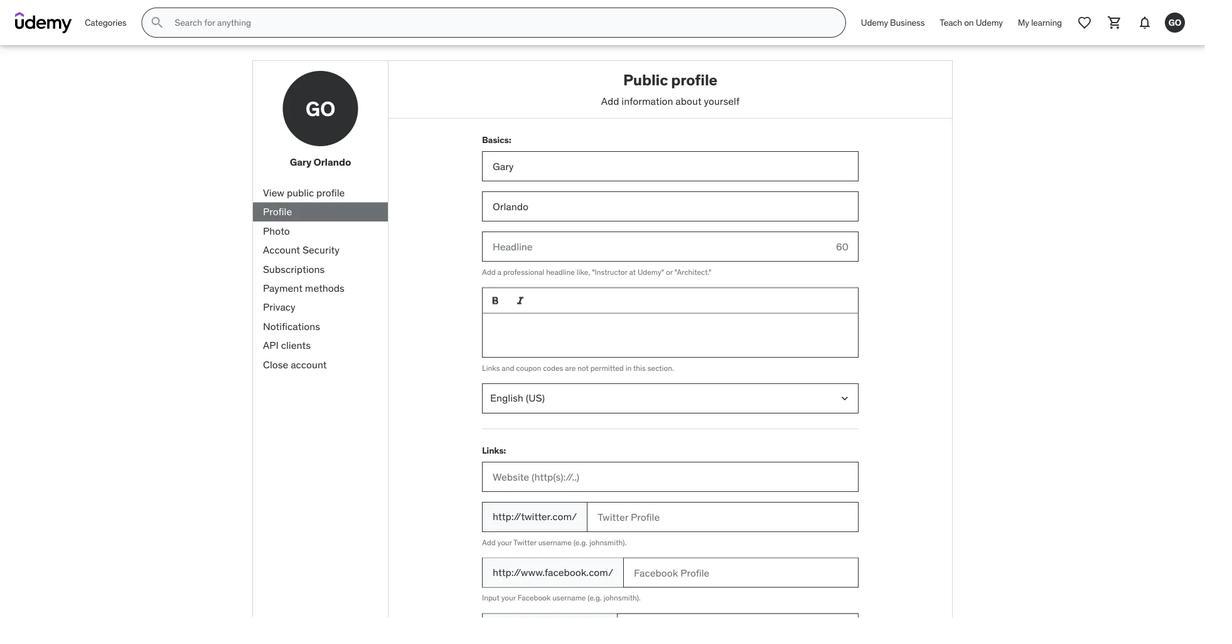Task type: locate. For each thing, give the bounding box(es) containing it.
1 horizontal spatial profile
[[671, 70, 718, 89]]

(e.g. up the http://www.facebook.com/
[[574, 538, 588, 547]]

0 vertical spatial profile
[[671, 70, 718, 89]]

notifications image
[[1138, 15, 1153, 30]]

johnsmith). for http://www.facebook.com/
[[604, 593, 641, 603]]

codes
[[543, 363, 563, 373]]

your left twitter
[[498, 538, 512, 547]]

1 vertical spatial johnsmith).
[[604, 593, 641, 603]]

security
[[303, 244, 340, 256]]

2 vertical spatial add
[[482, 538, 496, 547]]

yourself
[[704, 94, 740, 107]]

input
[[482, 593, 500, 603]]

1 horizontal spatial go
[[1169, 17, 1182, 28]]

(e.g. down the http://www.facebook.com/
[[588, 593, 602, 603]]

add left twitter
[[482, 538, 496, 547]]

0 vertical spatial go
[[1169, 17, 1182, 28]]

0 vertical spatial (e.g.
[[574, 538, 588, 547]]

coupon
[[516, 363, 541, 373]]

public
[[623, 70, 668, 89]]

permitted
[[591, 363, 624, 373]]

username
[[538, 538, 572, 547], [553, 593, 586, 603]]

(e.g. for http://twitter.com/
[[574, 538, 588, 547]]

1 vertical spatial add
[[482, 267, 496, 277]]

my learning link
[[1011, 8, 1070, 38]]

add for username
[[482, 538, 496, 547]]

italic image
[[514, 294, 527, 307]]

notifications
[[263, 320, 320, 333]]

johnsmith).
[[590, 538, 627, 547], [604, 593, 641, 603]]

Twitter Profile text field
[[587, 502, 859, 532]]

api
[[263, 339, 279, 352]]

udemy business link
[[854, 8, 932, 38]]

(e.g.
[[574, 538, 588, 547], [588, 593, 602, 603]]

input your facebook username (e.g. johnsmith).
[[482, 593, 641, 603]]

learning
[[1031, 17, 1062, 28]]

wishlist image
[[1077, 15, 1092, 30]]

payment methods link
[[253, 279, 388, 298]]

categories button
[[77, 8, 134, 38]]

add
[[601, 94, 619, 107], [482, 267, 496, 277], [482, 538, 496, 547]]

profile up profile link on the left
[[316, 186, 345, 199]]

headline
[[546, 267, 575, 277]]

udemy image
[[15, 12, 72, 33]]

Headline text field
[[482, 232, 826, 262]]

username right twitter
[[538, 538, 572, 547]]

username down the http://www.facebook.com/
[[553, 593, 586, 603]]

profile up the about
[[671, 70, 718, 89]]

links:
[[482, 445, 506, 456]]

on
[[964, 17, 974, 28]]

twitter
[[514, 538, 537, 547]]

gary
[[290, 156, 311, 169]]

username for http://www.facebook.com/
[[553, 593, 586, 603]]

Search for anything text field
[[172, 12, 830, 33]]

go up gary orlando at the left top of the page
[[306, 96, 335, 121]]

None text field
[[482, 314, 859, 358]]

0 horizontal spatial profile
[[316, 186, 345, 199]]

0 vertical spatial your
[[498, 538, 512, 547]]

0 horizontal spatial udemy
[[861, 17, 888, 28]]

add left information in the top right of the page
[[601, 94, 619, 107]]

and
[[502, 363, 514, 373]]

http://www.facebook.com/
[[493, 566, 613, 579]]

go right the notifications icon
[[1169, 17, 1182, 28]]

0 vertical spatial add
[[601, 94, 619, 107]]

in
[[626, 363, 632, 373]]

1 horizontal spatial udemy
[[976, 17, 1003, 28]]

shopping cart with 0 items image
[[1107, 15, 1122, 30]]

privacy
[[263, 301, 296, 314]]

your for http://www.facebook.com/
[[501, 593, 516, 603]]

udemy left the business
[[861, 17, 888, 28]]

1 vertical spatial username
[[553, 593, 586, 603]]

1 vertical spatial your
[[501, 593, 516, 603]]

not
[[578, 363, 589, 373]]

go inside "link"
[[1169, 17, 1182, 28]]

close
[[263, 358, 288, 371]]

at
[[629, 267, 636, 277]]

subscriptions link
[[253, 260, 388, 279]]

or
[[666, 267, 673, 277]]

0 vertical spatial username
[[538, 538, 572, 547]]

1 vertical spatial go
[[306, 96, 335, 121]]

your
[[498, 538, 512, 547], [501, 593, 516, 603]]

this
[[633, 363, 646, 373]]

udemy right 'on'
[[976, 17, 1003, 28]]

1 vertical spatial (e.g.
[[588, 593, 602, 603]]

go link
[[1160, 8, 1190, 38]]

section.
[[648, 363, 674, 373]]

your right input
[[501, 593, 516, 603]]

go
[[1169, 17, 1182, 28], [306, 96, 335, 121]]

methods
[[305, 282, 345, 295]]

add left a
[[482, 267, 496, 277]]

account
[[263, 244, 300, 256]]

2 udemy from the left
[[976, 17, 1003, 28]]

johnsmith). for http://twitter.com/
[[590, 538, 627, 547]]

a
[[498, 267, 501, 277]]

teach on udemy
[[940, 17, 1003, 28]]

1 vertical spatial profile
[[316, 186, 345, 199]]

(e.g. for http://www.facebook.com/
[[588, 593, 602, 603]]

udemy
[[861, 17, 888, 28], [976, 17, 1003, 28]]

add your twitter username (e.g. johnsmith).
[[482, 538, 627, 547]]

profile
[[671, 70, 718, 89], [316, 186, 345, 199]]

view public profile profile photo account security subscriptions payment methods privacy notifications api clients close account
[[263, 186, 345, 371]]

0 vertical spatial johnsmith).
[[590, 538, 627, 547]]



Task type: describe. For each thing, give the bounding box(es) containing it.
account
[[291, 358, 327, 371]]

links and coupon codes are not permitted in this section.
[[482, 363, 674, 373]]

First Name text field
[[482, 151, 859, 182]]

like,
[[577, 267, 590, 277]]

orlando
[[314, 156, 351, 169]]

are
[[565, 363, 576, 373]]

gary orlando
[[290, 156, 351, 169]]

professional
[[503, 267, 544, 277]]

LinkedIn Profile text field
[[617, 614, 859, 618]]

60
[[836, 240, 849, 253]]

udemy business
[[861, 17, 925, 28]]

1 udemy from the left
[[861, 17, 888, 28]]

teach on udemy link
[[932, 8, 1011, 38]]

submit search image
[[150, 15, 165, 30]]

add a professional headline like, "instructor at udemy" or "architect."
[[482, 267, 712, 277]]

public profile add information about yourself
[[601, 70, 740, 107]]

clients
[[281, 339, 311, 352]]

facebook
[[518, 593, 551, 603]]

public
[[287, 186, 314, 199]]

Website (http(s)://..) url field
[[482, 462, 859, 492]]

"architect."
[[675, 267, 712, 277]]

add inside public profile add information about yourself
[[601, 94, 619, 107]]

my learning
[[1018, 17, 1062, 28]]

account security link
[[253, 241, 388, 260]]

subscriptions
[[263, 263, 325, 275]]

"instructor
[[592, 267, 628, 277]]

your for http://twitter.com/
[[498, 538, 512, 547]]

my
[[1018, 17, 1029, 28]]

basics:
[[482, 134, 511, 146]]

profile
[[263, 205, 292, 218]]

notifications link
[[253, 317, 388, 336]]

links
[[482, 363, 500, 373]]

Last Name text field
[[482, 192, 859, 222]]

payment
[[263, 282, 303, 295]]

information
[[622, 94, 673, 107]]

teach
[[940, 17, 962, 28]]

bold image
[[489, 294, 502, 307]]

api clients link
[[253, 336, 388, 355]]

udemy"
[[638, 267, 664, 277]]

about
[[676, 94, 702, 107]]

profile inside public profile add information about yourself
[[671, 70, 718, 89]]

add for headline
[[482, 267, 496, 277]]

close account link
[[253, 355, 388, 374]]

photo link
[[253, 222, 388, 241]]

0 horizontal spatial go
[[306, 96, 335, 121]]

profile link
[[253, 203, 388, 222]]

photo
[[263, 224, 290, 237]]

username for http://twitter.com/
[[538, 538, 572, 547]]

privacy link
[[253, 298, 388, 317]]

business
[[890, 17, 925, 28]]

http://twitter.com/
[[493, 510, 577, 523]]

categories
[[85, 17, 126, 28]]

view
[[263, 186, 284, 199]]

profile inside view public profile profile photo account security subscriptions payment methods privacy notifications api clients close account
[[316, 186, 345, 199]]

Facebook Profile text field
[[623, 558, 859, 588]]

view public profile link
[[253, 183, 388, 203]]



Task type: vqa. For each thing, say whether or not it's contained in the screenshot.
THE SEARCH FOR ANYTHING text field
yes



